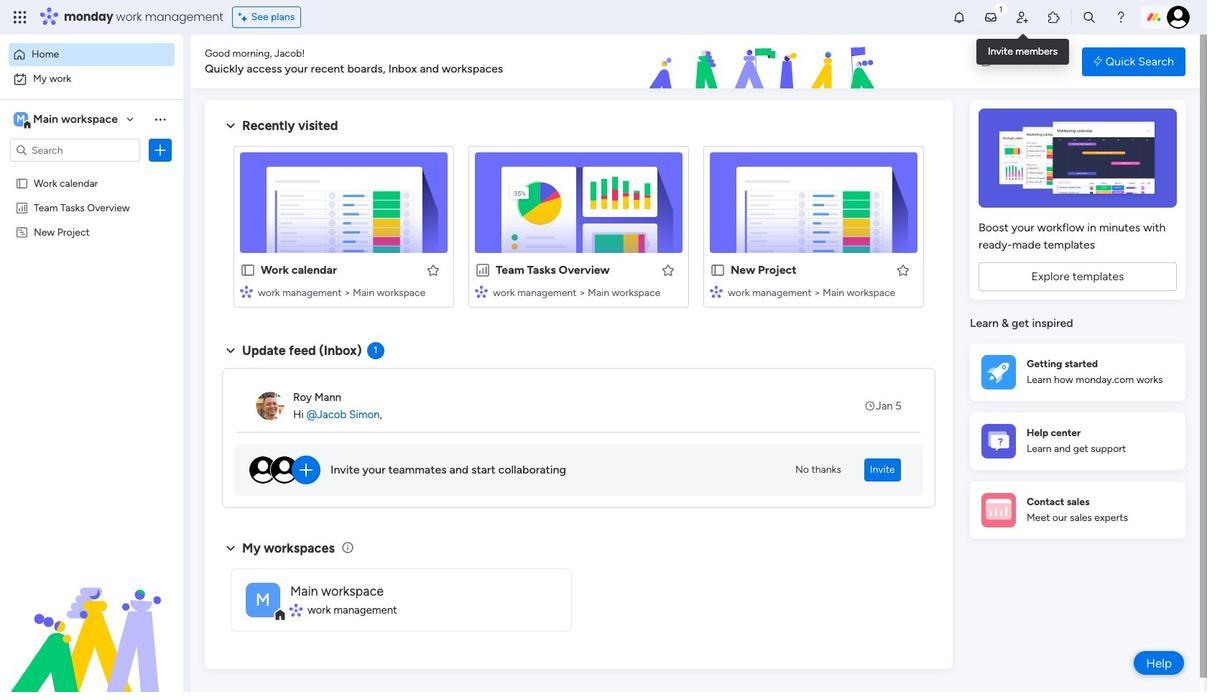 Task type: describe. For each thing, give the bounding box(es) containing it.
quick search results list box
[[222, 134, 936, 325]]

Search in workspace field
[[30, 142, 120, 159]]

contact sales element
[[971, 481, 1186, 539]]

1 vertical spatial lottie animation image
[[0, 547, 183, 692]]

jacob simon image
[[1168, 6, 1191, 29]]

help image
[[1114, 10, 1129, 24]]

1 add to favorites image from the left
[[426, 263, 441, 277]]

0 horizontal spatial public board image
[[15, 176, 29, 190]]

1 image
[[995, 1, 1008, 17]]

see plans image
[[238, 9, 251, 25]]

v2 user feedback image
[[982, 53, 993, 70]]

public board image for first add to favorites icon from left
[[240, 262, 256, 278]]

select product image
[[13, 10, 27, 24]]

0 vertical spatial lottie animation element
[[564, 35, 968, 89]]

0 horizontal spatial public dashboard image
[[15, 201, 29, 214]]

options image
[[153, 143, 168, 157]]

close my workspaces image
[[222, 540, 239, 557]]

search everything image
[[1083, 10, 1097, 24]]



Task type: vqa. For each thing, say whether or not it's contained in the screenshot.
the leftmost Column information icon
no



Task type: locate. For each thing, give the bounding box(es) containing it.
workspace selection element
[[14, 111, 120, 129]]

0 vertical spatial public dashboard image
[[15, 201, 29, 214]]

list box
[[0, 168, 183, 438]]

2 add to favorites image from the left
[[661, 263, 676, 277]]

help center element
[[971, 412, 1186, 470]]

update feed image
[[984, 10, 999, 24]]

1 horizontal spatial lottie animation element
[[564, 35, 968, 89]]

1 vertical spatial option
[[9, 68, 175, 91]]

0 horizontal spatial lottie animation element
[[0, 547, 183, 692]]

add to favorites image
[[897, 263, 911, 277]]

public board image for add to favorites image
[[710, 262, 726, 278]]

1 horizontal spatial public board image
[[240, 262, 256, 278]]

1 horizontal spatial add to favorites image
[[661, 263, 676, 277]]

add to favorites image
[[426, 263, 441, 277], [661, 263, 676, 277]]

0 vertical spatial lottie animation image
[[564, 35, 968, 89]]

workspace image
[[14, 111, 28, 127], [246, 583, 280, 617]]

public board image
[[15, 176, 29, 190], [240, 262, 256, 278], [710, 262, 726, 278]]

getting started element
[[971, 343, 1186, 401]]

1 horizontal spatial lottie animation image
[[564, 35, 968, 89]]

close update feed (inbox) image
[[222, 342, 239, 359]]

1 vertical spatial lottie animation element
[[0, 547, 183, 692]]

1 vertical spatial public dashboard image
[[475, 262, 491, 278]]

invite members image
[[1016, 10, 1030, 24]]

monday marketplace image
[[1048, 10, 1062, 24]]

1 element
[[367, 342, 384, 359]]

0 horizontal spatial add to favorites image
[[426, 263, 441, 277]]

lottie animation element
[[564, 35, 968, 89], [0, 547, 183, 692]]

2 horizontal spatial public board image
[[710, 262, 726, 278]]

lottie animation image
[[564, 35, 968, 89], [0, 547, 183, 692]]

0 horizontal spatial lottie animation image
[[0, 547, 183, 692]]

workspace options image
[[153, 112, 168, 126]]

public dashboard image
[[15, 201, 29, 214], [475, 262, 491, 278]]

1 horizontal spatial workspace image
[[246, 583, 280, 617]]

v2 bolt switch image
[[1094, 54, 1103, 69]]

1 horizontal spatial public dashboard image
[[475, 262, 491, 278]]

roy mann image
[[256, 392, 285, 421]]

notifications image
[[953, 10, 967, 24]]

1 vertical spatial workspace image
[[246, 583, 280, 617]]

public dashboard image inside quick search results list box
[[475, 262, 491, 278]]

templates image image
[[984, 109, 1173, 208]]

0 horizontal spatial workspace image
[[14, 111, 28, 127]]

close recently visited image
[[222, 117, 239, 134]]

0 vertical spatial workspace image
[[14, 111, 28, 127]]

0 vertical spatial option
[[9, 43, 175, 66]]

option
[[9, 43, 175, 66], [9, 68, 175, 91], [0, 170, 183, 173]]

2 vertical spatial option
[[0, 170, 183, 173]]



